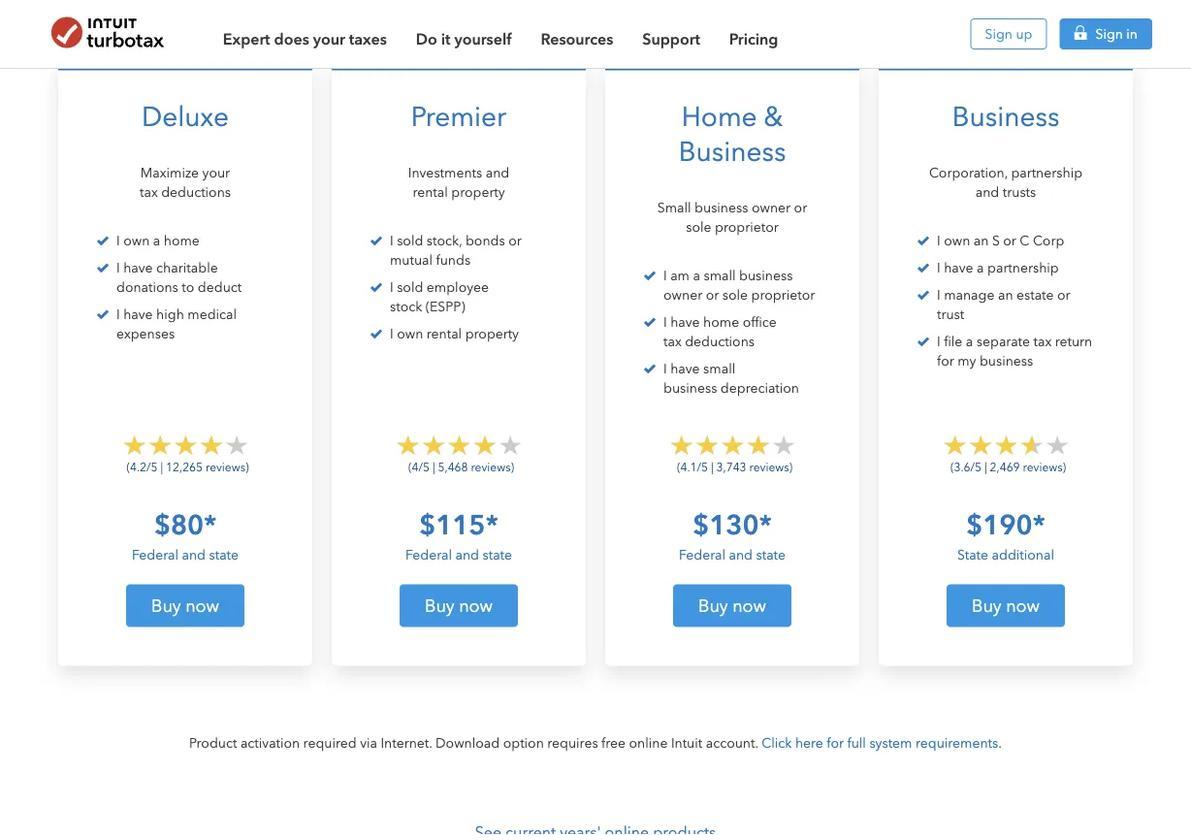Task type: locate. For each thing, give the bounding box(es) containing it.
reviews) for $190
[[1024, 460, 1067, 474]]

0 horizontal spatial own
[[123, 233, 150, 249]]

or inside i manage an estate or trust
[[1058, 287, 1071, 303]]

or up sole proprietor
[[795, 200, 808, 216]]

3 | from the left
[[711, 460, 714, 474]]

0 horizontal spatial federal and state link
[[132, 547, 239, 563]]

0 horizontal spatial sign
[[986, 26, 1013, 42]]

0 horizontal spatial an
[[974, 233, 989, 249]]

*
[[204, 508, 217, 541], [486, 508, 499, 541], [760, 508, 772, 541], [1033, 508, 1046, 541]]

tax down am
[[664, 334, 682, 350]]

1 horizontal spatial business
[[953, 100, 1060, 133]]

1 horizontal spatial sole
[[723, 287, 748, 303]]

deductions up i have small business depreciation
[[685, 334, 755, 350]]

.
[[999, 736, 1003, 752]]

1 vertical spatial owner
[[664, 287, 703, 303]]

i for i file a separate tax return for
[[938, 334, 941, 350]]

federal and state link for $130
[[679, 547, 786, 563]]

product activation required via internet. download option requires free online intuit account. click here for full system requirements .
[[189, 736, 1003, 752]]

property down (espp)
[[466, 326, 519, 342]]

1 ( from the left
[[127, 460, 130, 474]]

0 vertical spatial small
[[704, 268, 736, 284]]

1 vertical spatial for
[[827, 736, 845, 752]]

* inside $190 * state additional
[[1033, 508, 1046, 541]]

/
[[147, 460, 151, 474], [419, 460, 423, 474], [697, 460, 702, 474], [971, 460, 975, 474]]

and inside $80 * federal and state
[[182, 547, 206, 563]]

0 horizontal spatial home
[[164, 233, 200, 249]]

2 sold from the top
[[397, 280, 424, 296]]

small
[[704, 268, 736, 284], [704, 361, 736, 377]]

0 horizontal spatial sole
[[686, 219, 712, 235]]

1 federal and state link from the left
[[132, 547, 239, 563]]

expert does your taxes link
[[223, 17, 387, 50]]

buy for $80
[[151, 595, 181, 616]]

pricing link
[[730, 17, 779, 50]]

| left 12,265 at the bottom left of page
[[161, 460, 163, 474]]

0 vertical spatial partnership
[[1012, 165, 1083, 181]]

bonds
[[466, 233, 505, 249]]

* down '( 4.2 / 5 | 12,265 reviews)'
[[204, 508, 217, 541]]

2 / from the left
[[419, 460, 423, 474]]

and
[[486, 165, 510, 181], [976, 184, 1000, 200], [182, 547, 206, 563], [456, 547, 480, 563], [729, 547, 753, 563]]

rental down (espp)
[[427, 326, 462, 342]]

0 horizontal spatial business
[[679, 135, 787, 168]]

property down investments
[[452, 184, 505, 200]]

1 5 from the left
[[151, 460, 158, 474]]

3 state from the left
[[757, 547, 786, 563]]

4 buy now from the left
[[973, 595, 1041, 616]]

your inside maximize your tax deductions
[[202, 165, 230, 181]]

sole
[[686, 219, 712, 235], [723, 287, 748, 303]]

reviews) for $80
[[206, 460, 249, 474]]

now down $130 * federal and state
[[733, 595, 767, 616]]

0 vertical spatial an
[[974, 233, 989, 249]]

sign left in
[[1096, 26, 1124, 42]]

| left 3,743 at the right bottom of the page
[[711, 460, 714, 474]]

( left the 5,468
[[409, 460, 412, 474]]

to deduct
[[182, 280, 242, 296]]

my business
[[958, 353, 1034, 369]]

0 vertical spatial business
[[953, 100, 1060, 133]]

* down ( 4.1 / 5 | 3,743 reviews)
[[760, 508, 772, 541]]

$190 * state additional
[[958, 508, 1055, 563]]

buy now down $130 * federal and state
[[699, 595, 767, 616]]

and right investments
[[486, 165, 510, 181]]

or right the bonds
[[509, 233, 522, 249]]

home down i am a small business owner or
[[704, 314, 740, 330]]

state inside $130 * federal and state
[[757, 547, 786, 563]]

2 horizontal spatial state
[[757, 547, 786, 563]]

( left 3,743 at the right bottom of the page
[[677, 460, 681, 474]]

state down $130
[[757, 547, 786, 563]]

have for high
[[123, 307, 153, 323]]

or inside i sold stock, bonds or mutual funds
[[509, 233, 522, 249]]

tax for i file a separate tax return for
[[1034, 334, 1052, 350]]

2 * from the left
[[486, 508, 499, 541]]

owner inside small business owner or sole proprietor
[[752, 200, 791, 216]]

sole up 'office'
[[723, 287, 748, 303]]

for down file
[[938, 353, 955, 369]]

sign inside 'sign up' link
[[986, 26, 1013, 42]]

* for $190
[[1033, 508, 1046, 541]]

1 horizontal spatial own
[[397, 326, 423, 342]]

sold inside i sold stock, bonds or mutual funds
[[397, 233, 424, 249]]

2 horizontal spatial federal
[[679, 547, 726, 563]]

4.2
[[130, 460, 147, 474]]

sold up stock
[[397, 280, 424, 296]]

state inside $80 * federal and state
[[209, 547, 239, 563]]

buy down $130 * federal and state
[[699, 595, 729, 616]]

sign inside sign in link
[[1096, 26, 1124, 42]]

i for i have a partnership
[[938, 260, 941, 276]]

0 horizontal spatial state
[[209, 547, 239, 563]]

mutual
[[390, 252, 433, 268]]

1 horizontal spatial deductions
[[685, 334, 755, 350]]

(
[[127, 460, 130, 474], [409, 460, 412, 474], [677, 460, 681, 474], [951, 460, 955, 474]]

2,469
[[991, 460, 1021, 474]]

1 buy now link from the left
[[126, 585, 245, 628]]

owner down home & business
[[752, 200, 791, 216]]

5 right 4
[[423, 460, 430, 474]]

i inside i have small business depreciation
[[664, 361, 667, 377]]

5 for $130
[[702, 460, 708, 474]]

sold for stock,
[[397, 233, 424, 249]]

or for i sold stock, bonds or mutual funds
[[509, 233, 522, 249]]

small down i have home office tax deductions
[[704, 361, 736, 377]]

i for i own rental property
[[390, 326, 394, 342]]

1 horizontal spatial federal
[[406, 547, 452, 563]]

$80
[[154, 508, 204, 541]]

4 now from the left
[[1007, 595, 1041, 616]]

state inside the $115 * federal and state
[[483, 547, 512, 563]]

an down i have a partnership at the top
[[999, 287, 1014, 303]]

i for i have home office tax deductions
[[664, 314, 667, 330]]

sole inside small business owner or sole proprietor
[[686, 219, 712, 235]]

( left the 2,469
[[951, 460, 955, 474]]

reviews) right the 2,469
[[1024, 460, 1067, 474]]

business right small
[[695, 200, 749, 216]]

own for $80
[[123, 233, 150, 249]]

do
[[416, 29, 438, 48]]

investments and rental property
[[408, 165, 510, 200]]

3 reviews) from the left
[[750, 460, 793, 474]]

2 5 from the left
[[423, 460, 430, 474]]

own left s at the right top of the page
[[945, 233, 971, 249]]

rental down investments
[[413, 184, 448, 200]]

1 sign from the left
[[986, 26, 1013, 42]]

investments
[[408, 165, 483, 181]]

0 vertical spatial property
[[452, 184, 505, 200]]

or up i have home office tax deductions
[[706, 287, 720, 303]]

a inside i am a small business owner or
[[693, 268, 701, 284]]

own up donations
[[123, 233, 150, 249]]

4 5 from the left
[[975, 460, 982, 474]]

corp
[[1034, 233, 1065, 249]]

rental inside investments and rental property
[[413, 184, 448, 200]]

buy now link for $115
[[400, 585, 518, 628]]

federal for $130
[[679, 547, 726, 563]]

sole down small
[[686, 219, 712, 235]]

sold inside i sold employee stock (espp)
[[397, 280, 424, 296]]

federal and state link down $130
[[679, 547, 786, 563]]

have down am
[[671, 314, 700, 330]]

and for $80
[[182, 547, 206, 563]]

1 vertical spatial business
[[679, 135, 787, 168]]

2 small from the top
[[704, 361, 736, 377]]

( 4.1 / 5 | 3,743 reviews)
[[677, 460, 793, 474]]

i sold employee stock (espp)
[[390, 280, 489, 315]]

buy now link down $130 * federal and state
[[674, 585, 792, 628]]

buy now link for $130
[[674, 585, 792, 628]]

buy now down state additional link
[[973, 595, 1041, 616]]

1 horizontal spatial home
[[704, 314, 740, 330]]

have up manage
[[945, 260, 974, 276]]

| left the 2,469
[[985, 460, 988, 474]]

now for $115
[[459, 595, 493, 616]]

have for a
[[945, 260, 974, 276]]

4 buy from the left
[[973, 595, 1002, 616]]

2 sign from the left
[[1096, 26, 1124, 42]]

business down home
[[679, 135, 787, 168]]

for inside the i file a separate tax return for
[[938, 353, 955, 369]]

i have home office tax deductions
[[664, 314, 777, 350]]

0 vertical spatial deductions
[[161, 184, 231, 200]]

i for i sold stock, bonds or mutual funds
[[390, 233, 394, 249]]

and down corporation,
[[976, 184, 1000, 200]]

i own a home
[[116, 233, 200, 249]]

download
[[436, 736, 500, 752]]

( 4 / 5 | 5,468 reviews)
[[409, 460, 515, 474]]

3 ( from the left
[[677, 460, 681, 474]]

2 federal and state link from the left
[[406, 547, 512, 563]]

reviews) right the 5,468
[[471, 460, 515, 474]]

federal down $130
[[679, 547, 726, 563]]

2 now from the left
[[459, 595, 493, 616]]

tax down maximize
[[140, 184, 158, 200]]

5 right 4.2
[[151, 460, 158, 474]]

state additional link
[[958, 547, 1055, 563]]

* up additional
[[1033, 508, 1046, 541]]

3 federal from the left
[[679, 547, 726, 563]]

0 vertical spatial home
[[164, 233, 200, 249]]

sign in link
[[1060, 18, 1153, 50]]

/ left 3,743 at the right bottom of the page
[[697, 460, 702, 474]]

0 vertical spatial owner
[[752, 200, 791, 216]]

* down '( 4 / 5 | 5,468 reviews)' at the bottom left of the page
[[486, 508, 499, 541]]

| right 4
[[433, 460, 435, 474]]

deluxe
[[142, 100, 229, 133]]

0 vertical spatial your
[[313, 29, 345, 48]]

1 / from the left
[[147, 460, 151, 474]]

2 reviews) from the left
[[471, 460, 515, 474]]

0 vertical spatial proprietor
[[715, 219, 779, 235]]

3 buy from the left
[[699, 595, 729, 616]]

$130 * federal and state
[[679, 508, 786, 563]]

owner down am
[[664, 287, 703, 303]]

to
[[182, 280, 194, 296]]

0 horizontal spatial tax
[[140, 184, 158, 200]]

have inside i have home office tax deductions
[[671, 314, 700, 330]]

buy now down the $115 * federal and state
[[425, 595, 493, 616]]

a inside the i file a separate tax return for
[[967, 334, 974, 350]]

4 reviews) from the left
[[1024, 460, 1067, 474]]

1 * from the left
[[204, 508, 217, 541]]

1 reviews) from the left
[[206, 460, 249, 474]]

tax inside the i file a separate tax return for
[[1034, 334, 1052, 350]]

4 | from the left
[[985, 460, 988, 474]]

sign for sign up
[[986, 26, 1013, 42]]

1 horizontal spatial your
[[313, 29, 345, 48]]

now down additional
[[1007, 595, 1041, 616]]

and inside the $115 * federal and state
[[456, 547, 480, 563]]

2 horizontal spatial tax
[[1034, 334, 1052, 350]]

now
[[186, 595, 219, 616], [459, 595, 493, 616], [733, 595, 767, 616], [1007, 595, 1041, 616]]

state down '( 4.2 / 5 | 12,265 reviews)'
[[209, 547, 239, 563]]

0 vertical spatial sold
[[397, 233, 424, 249]]

buy down state
[[973, 595, 1002, 616]]

yourself
[[455, 29, 512, 48]]

1 vertical spatial your
[[202, 165, 230, 181]]

2 federal from the left
[[406, 547, 452, 563]]

buy now link down the $115 * federal and state
[[400, 585, 518, 628]]

product
[[189, 736, 237, 752]]

1 vertical spatial home
[[704, 314, 740, 330]]

have up donations
[[123, 260, 153, 276]]

buy
[[151, 595, 181, 616], [425, 595, 455, 616], [699, 595, 729, 616], [973, 595, 1002, 616]]

i inside the i file a separate tax return for
[[938, 334, 941, 350]]

a up manage
[[978, 260, 985, 276]]

* inside $80 * federal and state
[[204, 508, 217, 541]]

3 buy now from the left
[[699, 595, 767, 616]]

small right am
[[704, 268, 736, 284]]

a for small
[[693, 268, 701, 284]]

2 | from the left
[[433, 460, 435, 474]]

buy now link for $80
[[126, 585, 245, 628]]

partnership
[[1012, 165, 1083, 181], [988, 260, 1060, 276]]

5 right 3.6
[[975, 460, 982, 474]]

i own rental property
[[390, 326, 519, 342]]

office
[[743, 314, 777, 330]]

have
[[123, 260, 153, 276], [945, 260, 974, 276], [123, 307, 153, 323], [671, 314, 700, 330], [671, 361, 700, 377]]

your right does
[[313, 29, 345, 48]]

5 for $80
[[151, 460, 158, 474]]

federal and state link down $80
[[132, 547, 239, 563]]

partnership down c
[[988, 260, 1060, 276]]

now down the $115 * federal and state
[[459, 595, 493, 616]]

federal and state link down $115
[[406, 547, 512, 563]]

property inside investments and rental property
[[452, 184, 505, 200]]

0 horizontal spatial federal
[[132, 547, 179, 563]]

proprietor up 'office'
[[752, 287, 816, 303]]

|
[[161, 460, 163, 474], [433, 460, 435, 474], [711, 460, 714, 474], [985, 460, 988, 474]]

4 buy now link from the left
[[947, 585, 1066, 628]]

3 5 from the left
[[702, 460, 708, 474]]

sold
[[397, 233, 424, 249], [397, 280, 424, 296]]

and for $130
[[729, 547, 753, 563]]

additional
[[992, 547, 1055, 563]]

own down stock
[[397, 326, 423, 342]]

maximize
[[141, 165, 199, 181]]

i file a separate tax return for
[[938, 334, 1093, 369]]

reviews)
[[206, 460, 249, 474], [471, 460, 515, 474], [750, 460, 793, 474], [1024, 460, 1067, 474]]

expenses
[[116, 326, 175, 342]]

i inside i sold employee stock (espp)
[[390, 280, 394, 296]]

federal down $115
[[406, 547, 452, 563]]

3 buy now link from the left
[[674, 585, 792, 628]]

2 horizontal spatial own
[[945, 233, 971, 249]]

4 / from the left
[[971, 460, 975, 474]]

federal down $80
[[132, 547, 179, 563]]

or right estate
[[1058, 287, 1071, 303]]

reviews) for $130
[[750, 460, 793, 474]]

1 horizontal spatial an
[[999, 287, 1014, 303]]

employee
[[427, 280, 489, 296]]

0 vertical spatial for
[[938, 353, 955, 369]]

1 vertical spatial small
[[704, 361, 736, 377]]

now down $80 * federal and state
[[186, 595, 219, 616]]

1 horizontal spatial owner
[[752, 200, 791, 216]]

4 * from the left
[[1033, 508, 1046, 541]]

1 now from the left
[[186, 595, 219, 616]]

own
[[123, 233, 150, 249], [945, 233, 971, 249], [397, 326, 423, 342]]

1 vertical spatial partnership
[[988, 260, 1060, 276]]

tax
[[140, 184, 158, 200], [664, 334, 682, 350], [1034, 334, 1052, 350]]

1 horizontal spatial state
[[483, 547, 512, 563]]

taxes
[[349, 29, 387, 48]]

1 vertical spatial property
[[466, 326, 519, 342]]

resources
[[541, 29, 614, 48]]

0 horizontal spatial deductions
[[161, 184, 231, 200]]

i
[[116, 233, 120, 249], [390, 233, 394, 249], [938, 233, 941, 249], [116, 260, 120, 276], [938, 260, 941, 276], [664, 268, 667, 284], [390, 280, 394, 296], [938, 287, 941, 303], [116, 307, 120, 323], [664, 314, 667, 330], [390, 326, 394, 342], [938, 334, 941, 350], [664, 361, 667, 377]]

i inside i have home office tax deductions
[[664, 314, 667, 330]]

0 vertical spatial sole
[[686, 219, 712, 235]]

1 horizontal spatial tax
[[664, 334, 682, 350]]

1 vertical spatial sold
[[397, 280, 424, 296]]

for left full
[[827, 736, 845, 752]]

business inside i am a small business owner or
[[740, 268, 793, 284]]

1 state from the left
[[209, 547, 239, 563]]

property
[[452, 184, 505, 200], [466, 326, 519, 342]]

buy for $115
[[425, 595, 455, 616]]

own for $190
[[945, 233, 971, 249]]

deductions
[[161, 184, 231, 200], [685, 334, 755, 350]]

a for partnership
[[978, 260, 985, 276]]

i inside i have high medical expenses
[[116, 307, 120, 323]]

i inside the i have charitable donations
[[116, 260, 120, 276]]

3 federal and state link from the left
[[679, 547, 786, 563]]

i inside i sold stock, bonds or mutual funds
[[390, 233, 394, 249]]

your inside "link"
[[313, 29, 345, 48]]

2 buy now from the left
[[425, 595, 493, 616]]

or inside small business owner or sole proprietor
[[795, 200, 808, 216]]

1 horizontal spatial for
[[938, 353, 955, 369]]

federal and state link for $80
[[132, 547, 239, 563]]

1 vertical spatial rental
[[427, 326, 462, 342]]

activation
[[241, 736, 300, 752]]

/ left the 2,469
[[971, 460, 975, 474]]

1 horizontal spatial sign
[[1096, 26, 1124, 42]]

tax inside i have home office tax deductions
[[664, 334, 682, 350]]

( left 12,265 at the bottom left of page
[[127, 460, 130, 474]]

5 for $115
[[423, 460, 430, 474]]

trust
[[938, 307, 965, 323]]

reviews) right 12,265 at the bottom left of page
[[206, 460, 249, 474]]

via
[[360, 736, 378, 752]]

| for $190
[[985, 460, 988, 474]]

business
[[953, 100, 1060, 133], [679, 135, 787, 168]]

a right am
[[693, 268, 701, 284]]

federal inside $80 * federal and state
[[132, 547, 179, 563]]

/ left the 5,468
[[419, 460, 423, 474]]

0 horizontal spatial owner
[[664, 287, 703, 303]]

i inside i am a small business owner or
[[664, 268, 667, 284]]

federal inside $130 * federal and state
[[679, 547, 726, 563]]

sign left up
[[986, 26, 1013, 42]]

1 federal from the left
[[132, 547, 179, 563]]

0 horizontal spatial your
[[202, 165, 230, 181]]

4 ( from the left
[[951, 460, 955, 474]]

proprietor up i am a small business owner or
[[715, 219, 779, 235]]

1 small from the top
[[704, 268, 736, 284]]

1 buy now from the left
[[151, 595, 219, 616]]

2 state from the left
[[483, 547, 512, 563]]

* for $130
[[760, 508, 772, 541]]

have inside i have small business depreciation
[[671, 361, 700, 377]]

1 sold from the top
[[397, 233, 424, 249]]

1 | from the left
[[161, 460, 163, 474]]

2 horizontal spatial federal and state link
[[679, 547, 786, 563]]

business up corporation, partnership and trusts on the top right
[[953, 100, 1060, 133]]

tax left return
[[1034, 334, 1052, 350]]

1 buy from the left
[[151, 595, 181, 616]]

2 buy now link from the left
[[400, 585, 518, 628]]

federal inside the $115 * federal and state
[[406, 547, 452, 563]]

and inside $130 * federal and state
[[729, 547, 753, 563]]

* inside $130 * federal and state
[[760, 508, 772, 541]]

partnership up trusts
[[1012, 165, 1083, 181]]

business up sole proprietor
[[740, 268, 793, 284]]

donations
[[116, 280, 178, 296]]

1 vertical spatial deductions
[[685, 334, 755, 350]]

3 / from the left
[[697, 460, 702, 474]]

have for charitable
[[123, 260, 153, 276]]

buy now down $80 * federal and state
[[151, 595, 219, 616]]

a
[[153, 233, 160, 249], [978, 260, 985, 276], [693, 268, 701, 284], [967, 334, 974, 350]]

state down $115
[[483, 547, 512, 563]]

business down separate
[[980, 353, 1034, 369]]

estate
[[1017, 287, 1055, 303]]

2 buy from the left
[[425, 595, 455, 616]]

small inside i have small business depreciation
[[704, 361, 736, 377]]

owner inside i am a small business owner or
[[664, 287, 703, 303]]

5 right 4.1
[[702, 460, 708, 474]]

1 vertical spatial an
[[999, 287, 1014, 303]]

expert does your taxes
[[223, 29, 387, 48]]

corporation,
[[930, 165, 1008, 181]]

partnership inside corporation, partnership and trusts
[[1012, 165, 1083, 181]]

have for small
[[671, 361, 700, 377]]

buy now link down $80 * federal and state
[[126, 585, 245, 628]]

or right s at the right top of the page
[[1004, 233, 1017, 249]]

* inside the $115 * federal and state
[[486, 508, 499, 541]]

an left s at the right top of the page
[[974, 233, 989, 249]]

for
[[938, 353, 955, 369], [827, 736, 845, 752]]

intuit
[[672, 736, 703, 752]]

have inside i have high medical expenses
[[123, 307, 153, 323]]

have down i have home office tax deductions
[[671, 361, 700, 377]]

have inside the i have charitable donations
[[123, 260, 153, 276]]

1 horizontal spatial federal and state link
[[406, 547, 512, 563]]

and for $115
[[456, 547, 480, 563]]

support link
[[643, 17, 701, 50]]

home up charitable on the top left of the page
[[164, 233, 200, 249]]

have up 'expenses'
[[123, 307, 153, 323]]

i inside i manage an estate or trust
[[938, 287, 941, 303]]

deductions down maximize
[[161, 184, 231, 200]]

reviews) right 3,743 at the right bottom of the page
[[750, 460, 793, 474]]

an inside i manage an estate or trust
[[999, 287, 1014, 303]]

buy down $80 * federal and state
[[151, 595, 181, 616]]

state for $80
[[209, 547, 239, 563]]

sold up mutual
[[397, 233, 424, 249]]

( for $190
[[951, 460, 955, 474]]

proprietor
[[715, 219, 779, 235], [752, 287, 816, 303]]

2 ( from the left
[[409, 460, 412, 474]]

0 vertical spatial rental
[[413, 184, 448, 200]]

a up the i have charitable donations
[[153, 233, 160, 249]]

3 * from the left
[[760, 508, 772, 541]]

and down $115
[[456, 547, 480, 563]]

home
[[164, 233, 200, 249], [704, 314, 740, 330]]

state for $115
[[483, 547, 512, 563]]

3 now from the left
[[733, 595, 767, 616]]

account.
[[706, 736, 759, 752]]



Task type: vqa. For each thing, say whether or not it's contained in the screenshot.
Center.
no



Task type: describe. For each thing, give the bounding box(es) containing it.
| for $115
[[433, 460, 435, 474]]

4
[[412, 460, 419, 474]]

up
[[1017, 26, 1033, 42]]

support
[[643, 29, 701, 48]]

* for $115
[[486, 508, 499, 541]]

required
[[303, 736, 357, 752]]

free
[[602, 736, 626, 752]]

stock,
[[427, 233, 462, 249]]

rental for investments
[[413, 184, 448, 200]]

buy for $130
[[699, 595, 729, 616]]

deductions inside i have home office tax deductions
[[685, 334, 755, 350]]

an for s
[[974, 233, 989, 249]]

$115
[[420, 508, 486, 541]]

does
[[274, 29, 309, 48]]

buy now for $130
[[699, 595, 767, 616]]

now for $130
[[733, 595, 767, 616]]

i have high medical expenses
[[116, 307, 237, 342]]

medical
[[188, 307, 237, 323]]

deductions inside maximize your tax deductions
[[161, 184, 231, 200]]

a for separate
[[967, 334, 974, 350]]

/ for $130
[[697, 460, 702, 474]]

charitable
[[156, 260, 218, 276]]

internet.
[[381, 736, 432, 752]]

and inside investments and rental property
[[486, 165, 510, 181]]

buy now link for $190
[[947, 585, 1066, 628]]

return
[[1056, 334, 1093, 350]]

i manage an estate or trust
[[938, 287, 1071, 323]]

buy now for $190
[[973, 595, 1041, 616]]

i sold stock, bonds or mutual funds
[[390, 233, 522, 268]]

federal for $80
[[132, 547, 179, 563]]

4.1
[[681, 460, 697, 474]]

$115 * federal and state
[[406, 508, 512, 563]]

* for $80
[[204, 508, 217, 541]]

property for investments and rental property
[[452, 184, 505, 200]]

( 4.2 / 5 | 12,265 reviews)
[[127, 460, 249, 474]]

/ for $115
[[419, 460, 423, 474]]

resources link
[[541, 17, 614, 50]]

sole proprietor
[[723, 287, 816, 303]]

$80 * federal and state
[[132, 508, 239, 563]]

an for estate
[[999, 287, 1014, 303]]

or for i manage an estate or trust
[[1058, 287, 1071, 303]]

3,743
[[717, 460, 747, 474]]

click
[[762, 736, 792, 752]]

$190
[[967, 508, 1033, 541]]

online
[[629, 736, 668, 752]]

option
[[503, 736, 544, 752]]

property for i own rental property
[[466, 326, 519, 342]]

buy now for $80
[[151, 595, 219, 616]]

i own an s or c corp
[[938, 233, 1065, 249]]

turbotax image
[[39, 17, 176, 48]]

0 horizontal spatial for
[[827, 736, 845, 752]]

sign up
[[986, 26, 1033, 42]]

i am a small business owner or
[[664, 268, 793, 303]]

i for i have high medical expenses
[[116, 307, 120, 323]]

/ for $80
[[147, 460, 151, 474]]

s
[[993, 233, 1000, 249]]

buy now for $115
[[425, 595, 493, 616]]

reviews) for $115
[[471, 460, 515, 474]]

a for home
[[153, 233, 160, 249]]

click here for full system requirements link
[[762, 736, 999, 752]]

or inside i am a small business owner or
[[706, 287, 720, 303]]

i for i sold employee stock (espp)
[[390, 280, 394, 296]]

business inside i have small business depreciation
[[664, 380, 718, 396]]

i for i am a small business owner or
[[664, 268, 667, 284]]

premier
[[411, 100, 507, 133]]

| for $80
[[161, 460, 163, 474]]

have for home
[[671, 314, 700, 330]]

rental for i
[[427, 326, 462, 342]]

sign in
[[1096, 26, 1139, 42]]

federal and state link for $115
[[406, 547, 512, 563]]

and inside corporation, partnership and trusts
[[976, 184, 1000, 200]]

sold for employee
[[397, 280, 424, 296]]

proprietor inside small business owner or sole proprietor
[[715, 219, 779, 235]]

home inside i have home office tax deductions
[[704, 314, 740, 330]]

buy for $190
[[973, 595, 1002, 616]]

depreciation
[[721, 380, 800, 396]]

home & business
[[679, 100, 787, 168]]

1 vertical spatial sole
[[723, 287, 748, 303]]

state
[[958, 547, 989, 563]]

i for i own an s or c corp
[[938, 233, 941, 249]]

trusts
[[1003, 184, 1037, 200]]

i have small business depreciation
[[664, 361, 800, 396]]

pricing
[[730, 29, 779, 48]]

5 for $190
[[975, 460, 982, 474]]

tax for i have home office tax deductions
[[664, 334, 682, 350]]

( for $80
[[127, 460, 130, 474]]

( for $130
[[677, 460, 681, 474]]

requires
[[548, 736, 598, 752]]

i for i manage an estate or trust
[[938, 287, 941, 303]]

home
[[682, 100, 758, 133]]

manage
[[945, 287, 995, 303]]

federal for $115
[[406, 547, 452, 563]]

/ for $190
[[971, 460, 975, 474]]

i for i have small business depreciation
[[664, 361, 667, 377]]

(espp)
[[426, 299, 466, 315]]

state for $130
[[757, 547, 786, 563]]

i for i own a home
[[116, 233, 120, 249]]

c
[[1020, 233, 1030, 249]]

3.6
[[955, 460, 971, 474]]

funds
[[436, 252, 471, 268]]

stock
[[390, 299, 423, 315]]

system
[[870, 736, 913, 752]]

tax inside maximize your tax deductions
[[140, 184, 158, 200]]

do it yourself
[[416, 29, 512, 48]]

small business owner or sole proprietor
[[658, 200, 808, 235]]

now for $190
[[1007, 595, 1041, 616]]

i for i have charitable donations
[[116, 260, 120, 276]]

sign for sign in
[[1096, 26, 1124, 42]]

it
[[441, 29, 451, 48]]

requirements
[[916, 736, 999, 752]]

&
[[764, 100, 784, 133]]

now for $80
[[186, 595, 219, 616]]

corporation, partnership and trusts
[[930, 165, 1083, 200]]

$130
[[693, 508, 760, 541]]

am
[[671, 268, 690, 284]]

( for $115
[[409, 460, 412, 474]]

12,265
[[166, 460, 203, 474]]

in
[[1127, 26, 1139, 42]]

my
[[958, 353, 977, 369]]

here
[[796, 736, 824, 752]]

or for i own an s or c corp
[[1004, 233, 1017, 249]]

1 vertical spatial proprietor
[[752, 287, 816, 303]]

( 3.6 / 5 | 2,469 reviews)
[[951, 460, 1067, 474]]

small
[[658, 200, 692, 216]]

small inside i am a small business owner or
[[704, 268, 736, 284]]

high
[[156, 307, 184, 323]]

do it yourself link
[[416, 17, 512, 50]]

business inside small business owner or sole proprietor
[[695, 200, 749, 216]]

deduct
[[198, 280, 242, 296]]

| for $130
[[711, 460, 714, 474]]



